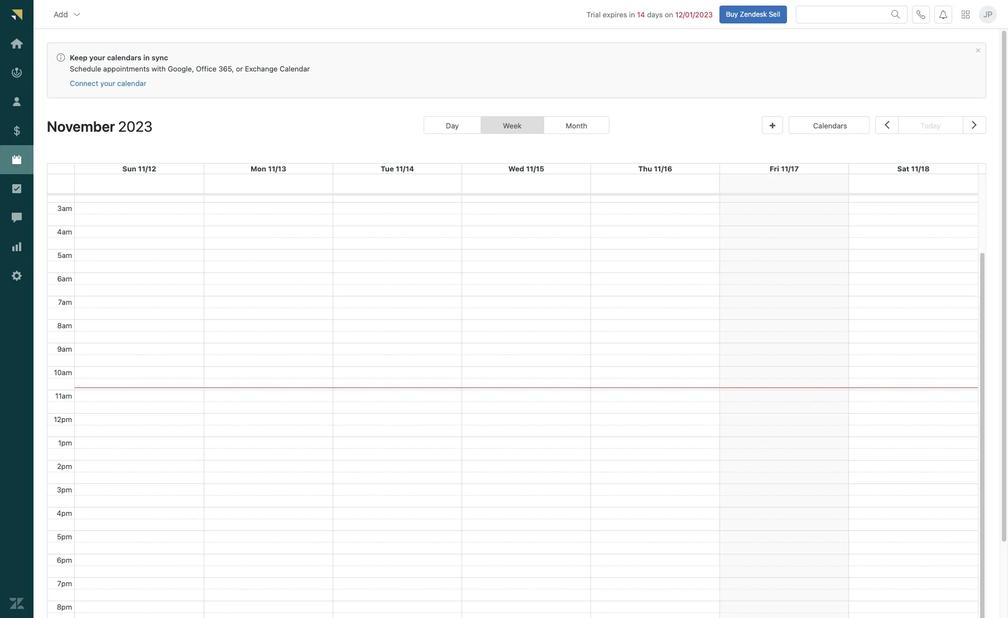 Task type: vqa. For each thing, say whether or not it's contained in the screenshot.
'Fri 11/17' at the top of the page
yes



Task type: describe. For each thing, give the bounding box(es) containing it.
schedule
[[70, 64, 101, 73]]

9am
[[57, 345, 72, 353]]

your for connect
[[100, 79, 115, 88]]

wed
[[509, 164, 525, 173]]

sun
[[122, 164, 136, 173]]

5pm
[[57, 532, 72, 541]]

sat 11/18
[[898, 164, 930, 173]]

jp
[[984, 9, 993, 19]]

sat
[[898, 164, 910, 173]]

sell
[[769, 10, 781, 18]]

365,
[[219, 64, 234, 73]]

8am
[[57, 321, 72, 330]]

11/12
[[138, 164, 156, 173]]

trial expires in 14 days on 12/01/2023
[[587, 10, 713, 19]]

0 vertical spatial in
[[630, 10, 636, 19]]

thu 11/16
[[639, 164, 673, 173]]

11am
[[55, 391, 72, 400]]

calendar
[[280, 64, 310, 73]]

keep your calendars in sync schedule appointments with google, office 365, or exchange calendar
[[70, 53, 310, 73]]

zendesk image
[[9, 597, 24, 611]]

keep
[[70, 53, 88, 62]]

calls image
[[917, 10, 926, 19]]

trial
[[587, 10, 601, 19]]

buy
[[727, 10, 739, 18]]

wed 11/15
[[509, 164, 545, 173]]

appointments
[[103, 64, 150, 73]]

sun 11/12
[[122, 164, 156, 173]]

6pm
[[57, 556, 72, 565]]

buy zendesk sell
[[727, 10, 781, 18]]

add button
[[45, 3, 90, 25]]

on
[[665, 10, 674, 19]]

tue
[[381, 164, 394, 173]]

mon 11/13
[[251, 164, 286, 173]]

calendar
[[117, 79, 147, 88]]

2023
[[118, 118, 153, 134]]

4pm
[[57, 509, 72, 518]]

5am
[[57, 251, 72, 260]]

angle right image
[[973, 117, 978, 132]]

sync
[[152, 53, 168, 62]]

12pm
[[54, 415, 72, 424]]

zendesk products image
[[962, 10, 970, 18]]

week
[[503, 121, 522, 130]]

calendars
[[814, 121, 848, 130]]

11/14
[[396, 164, 414, 173]]



Task type: locate. For each thing, give the bounding box(es) containing it.
connect
[[70, 79, 98, 88]]

today
[[921, 121, 942, 130]]

your inside keep your calendars in sync schedule appointments with google, office 365, or exchange calendar
[[89, 53, 105, 62]]

or
[[236, 64, 243, 73]]

11/13
[[268, 164, 286, 173]]

6am
[[57, 274, 72, 283]]

0 vertical spatial your
[[89, 53, 105, 62]]

1 vertical spatial your
[[100, 79, 115, 88]]

fri 11/17
[[770, 164, 799, 173]]

1 horizontal spatial in
[[630, 10, 636, 19]]

bell image
[[940, 10, 949, 19]]

11/16
[[654, 164, 673, 173]]

november 2023
[[47, 118, 153, 134]]

jp button
[[980, 5, 998, 23]]

8pm
[[57, 603, 72, 612]]

days
[[648, 10, 663, 19]]

in left 14
[[630, 10, 636, 19]]

7pm
[[57, 579, 72, 588]]

mon
[[251, 164, 266, 173]]

10am
[[54, 368, 72, 377]]

add
[[54, 9, 68, 19]]

exchange
[[245, 64, 278, 73]]

0 horizontal spatial in
[[143, 53, 150, 62]]

cancel image
[[976, 48, 982, 54]]

7am
[[58, 298, 72, 307]]

google,
[[168, 64, 194, 73]]

tue 11/14
[[381, 164, 414, 173]]

in inside keep your calendars in sync schedule appointments with google, office 365, or exchange calendar
[[143, 53, 150, 62]]

in left 'sync'
[[143, 53, 150, 62]]

connect your calendar
[[70, 79, 147, 88]]

search image
[[892, 10, 901, 19]]

4am
[[57, 227, 72, 236]]

11/17
[[782, 164, 799, 173]]

11/15
[[527, 164, 545, 173]]

3am
[[57, 204, 72, 213]]

fri
[[770, 164, 780, 173]]

chevron down image
[[72, 10, 81, 19]]

info image
[[56, 53, 65, 62]]

month
[[566, 121, 588, 130]]

expires
[[603, 10, 628, 19]]

11/18
[[912, 164, 930, 173]]

connect your calendar link
[[70, 79, 147, 88]]

14
[[638, 10, 646, 19]]

1pm
[[58, 438, 72, 447]]

with
[[152, 64, 166, 73]]

3pm
[[57, 485, 72, 494]]

12/01/2023
[[676, 10, 713, 19]]

2pm
[[57, 462, 72, 471]]

angle left image
[[885, 117, 890, 132]]

office
[[196, 64, 217, 73]]

your down appointments
[[100, 79, 115, 88]]

calendars
[[107, 53, 142, 62]]

your for keep
[[89, 53, 105, 62]]

your
[[89, 53, 105, 62], [100, 79, 115, 88]]

thu
[[639, 164, 653, 173]]

your up the schedule
[[89, 53, 105, 62]]

day
[[446, 121, 459, 130]]

1 vertical spatial in
[[143, 53, 150, 62]]

in
[[630, 10, 636, 19], [143, 53, 150, 62]]

november
[[47, 118, 115, 134]]

plus image
[[770, 122, 776, 129]]

buy zendesk sell button
[[720, 5, 788, 23]]

zendesk
[[740, 10, 768, 18]]



